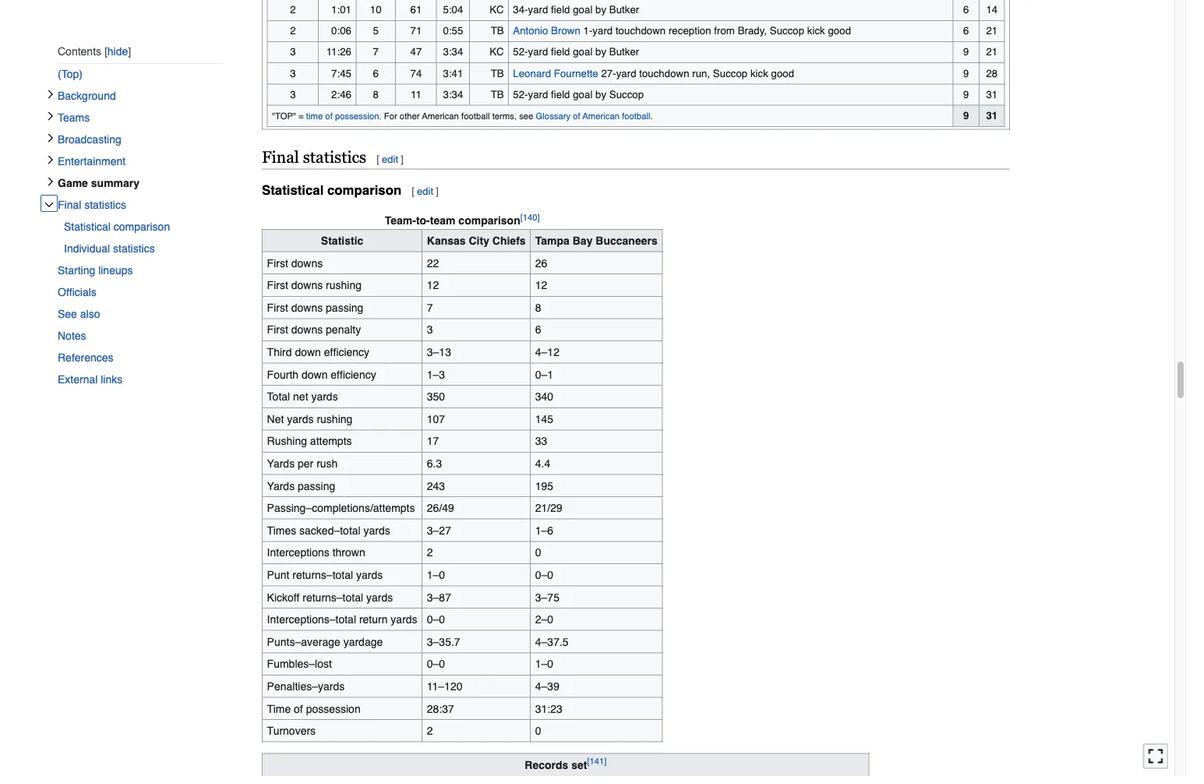 Task type: vqa. For each thing, say whether or not it's contained in the screenshot.
The Possession
yes



Task type: locate. For each thing, give the bounding box(es) containing it.
first up first downs penalty
[[267, 301, 288, 314]]

0–0 for 2–0
[[427, 613, 445, 626]]

efficiency
[[324, 346, 369, 358], [331, 368, 376, 381]]

2
[[290, 4, 296, 15], [290, 25, 296, 37], [427, 546, 433, 559], [427, 725, 433, 737]]

2 kc from the top
[[490, 46, 504, 58]]

[ edit ] for statistical comparison
[[412, 186, 439, 197]]

contents hide
[[58, 45, 128, 57]]

0 down "31:23"
[[535, 725, 541, 737]]

downs up first downs rushing
[[291, 257, 323, 269]]

kick down brady,
[[750, 67, 768, 79]]

background
[[58, 89, 116, 102]]

1-
[[583, 25, 593, 37]]

statistics up starting lineups link
[[113, 242, 155, 255]]

34-yard field goal by butker
[[513, 4, 639, 15]]

0 vertical spatial [
[[377, 154, 379, 165]]

yards up return
[[366, 591, 393, 603]]

] down other
[[401, 154, 404, 165]]

2 12 from the left
[[535, 279, 547, 291]]

1 horizontal spatial of
[[325, 111, 333, 121]]

tb left leonard
[[491, 67, 504, 79]]

0 horizontal spatial .
[[379, 111, 382, 121]]

yards down rushing
[[267, 457, 295, 470]]

107
[[427, 413, 445, 425]]

1 vertical spatial down
[[302, 368, 328, 381]]

statistical
[[262, 183, 324, 198], [64, 220, 111, 233]]

x small image left background at the left of page
[[46, 89, 55, 99]]

0 vertical spatial down
[[295, 346, 321, 358]]

yards for yards passing
[[267, 480, 295, 492]]

1 vertical spatial by
[[595, 46, 606, 58]]

succop right brady,
[[770, 25, 804, 37]]

by for 52-yard field goal by butker
[[595, 46, 606, 58]]

[ edit ]
[[377, 154, 404, 165], [412, 186, 439, 197]]

tb
[[491, 25, 504, 37], [491, 67, 504, 79], [491, 89, 504, 100]]

statistical up individual
[[64, 220, 111, 233]]

kick
[[807, 25, 825, 37], [750, 67, 768, 79]]

1 vertical spatial 8
[[535, 301, 541, 314]]

efficiency down third down efficiency
[[331, 368, 376, 381]]

1 vertical spatial tb
[[491, 67, 504, 79]]

x small image for teams
[[46, 111, 55, 121]]

first up third
[[267, 324, 288, 336]]

statistic
[[321, 234, 363, 247]]

yard up leonard
[[528, 46, 548, 58]]

good
[[828, 25, 851, 37], [771, 67, 794, 79]]

notes
[[58, 330, 86, 342]]

yards for yards per rush
[[267, 457, 295, 470]]

7:45
[[331, 67, 351, 79]]

edit for final statistics
[[382, 154, 398, 165]]

1 vertical spatial 31
[[986, 110, 998, 121]]

butker up 27-
[[609, 46, 639, 58]]

0 vertical spatial yards
[[267, 457, 295, 470]]

0 vertical spatial 3:34
[[443, 46, 463, 58]]

fullscreen image
[[1148, 748, 1163, 764]]

[ down time of possession link
[[377, 154, 379, 165]]

8 right the 2:46 in the top of the page
[[373, 89, 379, 100]]

downs up first downs passing
[[291, 279, 323, 291]]

x small image for game summary
[[46, 177, 55, 186]]

1 vertical spatial 21
[[986, 46, 998, 58]]

leonard fournette 27-yard touchdown run, succop kick good
[[513, 67, 794, 79]]

rushing attempts
[[267, 435, 352, 447]]

see
[[519, 111, 533, 121]]

0 vertical spatial tb
[[491, 25, 504, 37]]

2 goal from the top
[[573, 46, 593, 58]]

3
[[290, 46, 296, 58], [290, 67, 296, 79], [290, 89, 296, 100], [427, 324, 433, 336]]

edit link for final statistics
[[382, 154, 398, 165]]

2 vertical spatial field
[[551, 89, 570, 100]]

2 3:34 from the top
[[443, 89, 463, 100]]

1 vertical spatial [
[[412, 186, 414, 197]]

2 horizontal spatial of
[[573, 111, 580, 121]]

1 horizontal spatial football
[[622, 111, 650, 121]]

4 downs from the top
[[291, 324, 323, 336]]

references
[[58, 351, 113, 364]]

down down first downs penalty
[[295, 346, 321, 358]]

1 horizontal spatial edit
[[417, 186, 433, 197]]

field
[[551, 4, 570, 15], [551, 46, 570, 58], [551, 89, 570, 100]]

football down 'leonard fournette 27-yard touchdown run, succop kick good'
[[622, 111, 650, 121]]

of right time on the top of page
[[325, 111, 333, 121]]

1 vertical spatial 0–0
[[427, 613, 445, 626]]

by for 52-yard field goal by succop
[[595, 89, 606, 100]]

2 0 from the top
[[535, 725, 541, 737]]

of down 52-yard field goal by succop
[[573, 111, 580, 121]]

2 by from the top
[[595, 46, 606, 58]]

0 horizontal spatial [ edit ]
[[377, 154, 404, 165]]

1 field from the top
[[551, 4, 570, 15]]

2 9 from the top
[[963, 67, 969, 79]]

possession down penalties–yards on the bottom of the page
[[306, 702, 361, 715]]

2 vertical spatial succop
[[609, 89, 644, 100]]

[ edit ] for final statistics
[[377, 154, 404, 165]]

returns–total down punt returns–total yards
[[303, 591, 363, 603]]

0 vertical spatial kick
[[807, 25, 825, 37]]

1 horizontal spatial succop
[[713, 67, 748, 79]]

0 vertical spatial x small image
[[46, 89, 55, 99]]

1 tb from the top
[[491, 25, 504, 37]]

statistical comparison link
[[64, 216, 223, 238]]

1 12 from the left
[[427, 279, 439, 291]]

1 horizontal spatial 8
[[535, 301, 541, 314]]

1 vertical spatial yards
[[267, 480, 295, 492]]

yard down leonard
[[528, 89, 548, 100]]

x small image for entertainment
[[46, 155, 55, 164]]

[ edit ] down for on the top of the page
[[377, 154, 404, 165]]

0 vertical spatial edit
[[382, 154, 398, 165]]

1 horizontal spatial 1–0
[[535, 658, 553, 670]]

4–39
[[535, 680, 559, 693]]

football left terms,
[[461, 111, 490, 121]]

3–27
[[427, 524, 451, 537]]

1 vertical spatial butker
[[609, 46, 639, 58]]

14
[[986, 4, 998, 15]]

statistical comparison up statistic
[[262, 183, 401, 198]]

x small image for background
[[46, 89, 55, 99]]

] up 'team' in the left top of the page
[[436, 186, 439, 197]]

yards down the yards per rush
[[267, 480, 295, 492]]

succop down 27-
[[609, 89, 644, 100]]

[141] link
[[587, 757, 607, 767]]

0 horizontal spatial football
[[461, 111, 490, 121]]

1 horizontal spatial american
[[583, 111, 620, 121]]

1 horizontal spatial final
[[262, 148, 299, 166]]

1 vertical spatial final statistics
[[58, 199, 126, 211]]

8 down 26 on the top
[[535, 301, 541, 314]]

0 vertical spatial ]
[[401, 154, 404, 165]]

first for first downs
[[267, 257, 288, 269]]

yards
[[311, 390, 338, 403], [287, 413, 314, 425], [364, 524, 390, 537], [356, 569, 383, 581], [366, 591, 393, 603], [391, 613, 417, 626]]

3 field from the top
[[551, 89, 570, 100]]

edit link for statistical comparison
[[417, 186, 433, 197]]

butker up antonio brown 1-yard touchdown reception from brady, succop kick good
[[609, 4, 639, 15]]

[140]
[[520, 213, 540, 222]]

0 horizontal spatial 7
[[373, 46, 379, 58]]

3–35.7
[[427, 636, 460, 648]]

0 horizontal spatial final
[[58, 199, 81, 211]]

1 horizontal spatial final statistics
[[262, 148, 366, 166]]

1–0 up 3–87
[[427, 569, 445, 581]]

american down 52-yard field goal by succop
[[583, 111, 620, 121]]

1 vertical spatial goal
[[573, 46, 593, 58]]

0 horizontal spatial 8
[[373, 89, 379, 100]]

edit
[[382, 154, 398, 165], [417, 186, 433, 197]]

yard up antonio
[[528, 4, 548, 15]]

[ edit ] up to-
[[412, 186, 439, 197]]

x small image left broadcasting
[[46, 133, 55, 142]]

1 vertical spatial touchdown
[[639, 67, 689, 79]]

1 yards from the top
[[267, 457, 295, 470]]

interceptions
[[267, 546, 329, 559]]

goal for 34-yard field goal by butker
[[573, 4, 593, 15]]

2 vertical spatial 0–0
[[427, 658, 445, 670]]

yards down fourth down efficiency
[[311, 390, 338, 403]]

downs down first downs passing
[[291, 324, 323, 336]]

1 vertical spatial 0
[[535, 725, 541, 737]]

touchdown up 'leonard fournette 27-yard touchdown run, succop kick good'
[[616, 25, 666, 37]]

21 up '28'
[[986, 46, 998, 58]]

1 horizontal spatial statistical comparison
[[262, 183, 401, 198]]

first down the first downs
[[267, 279, 288, 291]]

0 vertical spatial kc
[[490, 4, 504, 15]]

penalties–yards
[[267, 680, 345, 693]]

efficiency for fourth down efficiency
[[331, 368, 376, 381]]

1 vertical spatial statistical
[[64, 220, 111, 233]]

3:34
[[443, 46, 463, 58], [443, 89, 463, 100]]

1 by from the top
[[595, 4, 606, 15]]

downs up first downs penalty
[[291, 301, 323, 314]]

first up first downs rushing
[[267, 257, 288, 269]]

1 horizontal spatial 7
[[427, 301, 433, 314]]

0 vertical spatial 31
[[986, 89, 998, 100]]

succop right run,
[[713, 67, 748, 79]]

x small image
[[46, 111, 55, 121], [46, 155, 55, 164], [46, 177, 55, 186], [44, 200, 54, 210]]

other
[[400, 111, 420, 121]]

7 down '5'
[[373, 46, 379, 58]]

final down game
[[58, 199, 81, 211]]

0 vertical spatial 7
[[373, 46, 379, 58]]

yards
[[267, 457, 295, 470], [267, 480, 295, 492]]

fourth
[[267, 368, 299, 381]]

0 horizontal spatial final statistics
[[58, 199, 126, 211]]

0 vertical spatial statistics
[[303, 148, 366, 166]]

1 horizontal spatial 12
[[535, 279, 547, 291]]

final statistics
[[262, 148, 366, 166], [58, 199, 126, 211]]

1 horizontal spatial [
[[412, 186, 414, 197]]

0 horizontal spatial 12
[[427, 279, 439, 291]]

final
[[262, 148, 299, 166], [58, 199, 81, 211]]

passing
[[326, 301, 363, 314], [298, 480, 335, 492]]

21 down 14
[[986, 25, 998, 37]]

field for 52-yard field goal by succop
[[551, 89, 570, 100]]

1 vertical spatial 1–0
[[535, 658, 553, 670]]

3 goal from the top
[[573, 89, 593, 100]]

passing down rush
[[298, 480, 335, 492]]

3 by from the top
[[595, 89, 606, 100]]

2 horizontal spatial succop
[[770, 25, 804, 37]]

first for first downs rushing
[[267, 279, 288, 291]]

1 horizontal spatial statistical
[[262, 183, 324, 198]]

edit link up to-
[[417, 186, 433, 197]]

0 vertical spatial statistical
[[262, 183, 324, 198]]

final statistics down time on the top of page
[[262, 148, 366, 166]]

0 down 1–6
[[535, 546, 541, 559]]

2 52- from the top
[[513, 89, 528, 100]]

edit up to-
[[417, 186, 433, 197]]

3–13
[[427, 346, 451, 358]]

. left for on the top of the page
[[379, 111, 382, 121]]

final down "top" on the left top of page
[[262, 148, 299, 166]]

2 down 28:37
[[427, 725, 433, 737]]

x small image for final statistics
[[44, 200, 54, 210]]

turnovers
[[267, 725, 316, 737]]

yards down "thrown"
[[356, 569, 383, 581]]

52- for 52-yard field goal by butker
[[513, 46, 528, 58]]

glossary of american football link
[[536, 111, 650, 121]]

1 horizontal spatial kick
[[807, 25, 825, 37]]

2 tb from the top
[[491, 67, 504, 79]]

fumbles–lost
[[267, 658, 332, 670]]

0 vertical spatial final statistics
[[262, 148, 366, 166]]

12
[[427, 279, 439, 291], [535, 279, 547, 291]]

1–0
[[427, 569, 445, 581], [535, 658, 553, 670]]

by up 27-
[[595, 46, 606, 58]]

x small image for broadcasting
[[46, 133, 55, 142]]

1 american from the left
[[422, 111, 459, 121]]

350
[[427, 390, 445, 403]]

0 vertical spatial 52-
[[513, 46, 528, 58]]

1 21 from the top
[[986, 25, 998, 37]]

1 x small image from the top
[[46, 89, 55, 99]]

rushing
[[326, 279, 362, 291], [317, 413, 352, 425]]

1 vertical spatial edit link
[[417, 186, 433, 197]]

21 for 6
[[986, 25, 998, 37]]

2 field from the top
[[551, 46, 570, 58]]

butker
[[609, 4, 639, 15], [609, 46, 639, 58]]

3 for 2:46
[[290, 89, 296, 100]]

run,
[[692, 67, 710, 79]]

2 butker from the top
[[609, 46, 639, 58]]

7 down 22
[[427, 301, 433, 314]]

field for 34-yard field goal by butker
[[551, 4, 570, 15]]

by
[[595, 4, 606, 15], [595, 46, 606, 58], [595, 89, 606, 100]]

1 vertical spatial 52-
[[513, 89, 528, 100]]

2 x small image from the top
[[46, 133, 55, 142]]

26/49
[[427, 502, 454, 514]]

statistics for individual statistics link
[[113, 242, 155, 255]]

yard for 52-yard field goal by butker
[[528, 46, 548, 58]]

0 vertical spatial field
[[551, 4, 570, 15]]

0 horizontal spatial ]
[[401, 154, 404, 165]]

goal
[[573, 4, 593, 15], [573, 46, 593, 58], [573, 89, 593, 100]]

3 9 from the top
[[963, 89, 969, 100]]

0–0 up '3–75' in the bottom left of the page
[[535, 569, 553, 581]]

2 downs from the top
[[291, 279, 323, 291]]

edit down for on the top of the page
[[382, 154, 398, 165]]

0
[[535, 546, 541, 559], [535, 725, 541, 737]]

first for first downs penalty
[[267, 324, 288, 336]]

downs for penalty
[[291, 324, 323, 336]]

0 vertical spatial touchdown
[[616, 25, 666, 37]]

passing–completions/attempts
[[267, 502, 415, 514]]

1 goal from the top
[[573, 4, 593, 15]]

1 vertical spatial statistics
[[84, 199, 126, 211]]

kickoff returns–total yards
[[267, 591, 393, 603]]

1 vertical spatial x small image
[[46, 133, 55, 142]]

tb up terms,
[[491, 89, 504, 100]]

0 vertical spatial statistical comparison
[[262, 183, 401, 198]]

return
[[359, 613, 388, 626]]

field up brown
[[551, 4, 570, 15]]

comparison up team-
[[327, 183, 401, 198]]

1 52- from the top
[[513, 46, 528, 58]]

0 horizontal spatial succop
[[609, 89, 644, 100]]

yards right return
[[391, 613, 417, 626]]

tampa bay buccaneers
[[535, 234, 658, 247]]

rush
[[317, 457, 338, 470]]

1 vertical spatial succop
[[713, 67, 748, 79]]

47
[[410, 46, 422, 58]]

goal up the 1-
[[573, 4, 593, 15]]

0 vertical spatial goal
[[573, 4, 593, 15]]

2 yards from the top
[[267, 480, 295, 492]]

tb left antonio
[[491, 25, 504, 37]]

1 kc from the top
[[490, 4, 504, 15]]

times sacked–total yards
[[267, 524, 390, 537]]

yard for 34-yard field goal by butker
[[528, 4, 548, 15]]

rushing up attempts
[[317, 413, 352, 425]]

field up leonard fournette link
[[551, 46, 570, 58]]

0 horizontal spatial kick
[[750, 67, 768, 79]]

0 vertical spatial by
[[595, 4, 606, 15]]

3:34 down 0:55
[[443, 46, 463, 58]]

0 horizontal spatial [
[[377, 154, 379, 165]]

antonio brown link
[[513, 25, 580, 37]]

0 vertical spatial [ edit ]
[[377, 154, 404, 165]]

12 down 22
[[427, 279, 439, 291]]

1 0 from the top
[[535, 546, 541, 559]]

0 for turnovers
[[535, 725, 541, 737]]

1 downs from the top
[[291, 257, 323, 269]]

0 vertical spatial returns–total
[[292, 569, 353, 581]]

downs for rushing
[[291, 279, 323, 291]]

interceptions thrown
[[267, 546, 365, 559]]

1 horizontal spatial ]
[[436, 186, 439, 197]]

9 for 31
[[963, 89, 969, 100]]

0 vertical spatial 21
[[986, 25, 998, 37]]

4 first from the top
[[267, 324, 288, 336]]

statistical up statistic
[[262, 183, 324, 198]]

12 down 26 on the top
[[535, 279, 547, 291]]

third down efficiency
[[267, 346, 369, 358]]

2 first from the top
[[267, 279, 288, 291]]

3:41
[[443, 67, 463, 79]]

2 . from the left
[[650, 111, 653, 121]]

0 horizontal spatial good
[[771, 67, 794, 79]]

3 first from the top
[[267, 301, 288, 314]]

2 horizontal spatial comparison
[[458, 214, 520, 227]]

52- down antonio
[[513, 46, 528, 58]]

3 downs from the top
[[291, 301, 323, 314]]

first for first downs passing
[[267, 301, 288, 314]]

first
[[267, 257, 288, 269], [267, 279, 288, 291], [267, 301, 288, 314], [267, 324, 288, 336]]

2 21 from the top
[[986, 46, 998, 58]]

returns–total down interceptions thrown
[[292, 569, 353, 581]]

1 butker from the top
[[609, 4, 639, 15]]

possession down the 2:46 in the top of the page
[[335, 111, 379, 121]]

1 vertical spatial rushing
[[317, 413, 352, 425]]

2 vertical spatial statistics
[[113, 242, 155, 255]]

goal down fournette
[[573, 89, 593, 100]]

1 first from the top
[[267, 257, 288, 269]]

kickoff
[[267, 591, 300, 603]]

touchdown left run,
[[639, 67, 689, 79]]

x small image
[[46, 89, 55, 99], [46, 133, 55, 142]]

yardage
[[343, 636, 383, 648]]

1 vertical spatial returns–total
[[303, 591, 363, 603]]

efficiency down penalty
[[324, 346, 369, 358]]

statistics down time of possession link
[[303, 148, 366, 166]]

0 horizontal spatial edit
[[382, 154, 398, 165]]

5
[[373, 25, 379, 37]]

0 vertical spatial good
[[828, 25, 851, 37]]

net
[[293, 390, 308, 403]]

. down 'leonard fournette 27-yard touchdown run, succop kick good'
[[650, 111, 653, 121]]

=
[[299, 111, 304, 121]]

field down leonard fournette link
[[551, 89, 570, 100]]

1 vertical spatial 3:34
[[443, 89, 463, 100]]

links
[[101, 373, 123, 386]]

field for 52-yard field goal by butker
[[551, 46, 570, 58]]

yards up "thrown"
[[364, 524, 390, 537]]

0 vertical spatial butker
[[609, 4, 639, 15]]

yard
[[528, 4, 548, 15], [593, 25, 613, 37], [528, 46, 548, 58], [616, 67, 636, 79], [528, 89, 548, 100]]

starting lineups
[[58, 264, 133, 277]]

by down 27-
[[595, 89, 606, 100]]

1 3:34 from the top
[[443, 46, 463, 58]]

statistics
[[303, 148, 366, 166], [84, 199, 126, 211], [113, 242, 155, 255]]

comparison up city
[[458, 214, 520, 227]]

22
[[427, 257, 439, 269]]

0–0 down 3–87
[[427, 613, 445, 626]]

52- up see
[[513, 89, 528, 100]]

1 vertical spatial 7
[[427, 301, 433, 314]]

kc for 34-yard field goal by butker
[[490, 4, 504, 15]]

0 vertical spatial edit link
[[382, 154, 398, 165]]

comparison down the final statistics link
[[114, 220, 170, 233]]

final statistics down game summary
[[58, 199, 126, 211]]

2 left '1:01'
[[290, 4, 296, 15]]

[ up team-
[[412, 186, 414, 197]]

by up 52-yard field goal by butker
[[595, 4, 606, 15]]

american
[[422, 111, 459, 121], [583, 111, 620, 121]]

9 for 28
[[963, 67, 969, 79]]

1 9 from the top
[[963, 46, 969, 58]]

goal down the 1-
[[573, 46, 593, 58]]



Task type: describe. For each thing, give the bounding box(es) containing it.
3 tb from the top
[[491, 89, 504, 100]]

9 for 21
[[963, 46, 969, 58]]

leonard
[[513, 67, 551, 79]]

background link
[[58, 85, 223, 107]]

brady,
[[738, 25, 767, 37]]

net yards rushing
[[267, 413, 352, 425]]

sacked–total
[[299, 524, 361, 537]]

rushing
[[267, 435, 307, 447]]

downs for passing
[[291, 301, 323, 314]]

"top" = time of possession .  for other american football terms, see glossary of american football .
[[272, 111, 653, 121]]

game summary link
[[58, 172, 234, 194]]

yard down 34-yard field goal by butker
[[593, 25, 613, 37]]

touchdown for reception
[[616, 25, 666, 37]]

2 31 from the top
[[986, 110, 998, 121]]

yard for 52-yard field goal by succop
[[528, 89, 548, 100]]

1 horizontal spatial comparison
[[327, 183, 401, 198]]

1 31 from the top
[[986, 89, 998, 100]]

first downs rushing
[[267, 279, 362, 291]]

yards for times sacked–total yards
[[364, 524, 390, 537]]

tampa
[[535, 234, 570, 247]]

yards for interceptions–total return yards
[[391, 613, 417, 626]]

contents
[[58, 45, 101, 57]]

lineups
[[98, 264, 133, 277]]

2 left 0:06 at the left
[[290, 25, 296, 37]]

butker for 52-yard field goal by butker
[[609, 46, 639, 58]]

see also link
[[58, 303, 223, 325]]

31:23
[[535, 702, 563, 715]]

11–120
[[427, 680, 462, 693]]

52- for 52-yard field goal by succop
[[513, 89, 528, 100]]

yards for total net yards
[[311, 390, 338, 403]]

[ for final statistics
[[377, 154, 379, 165]]

starting lineups link
[[58, 259, 223, 281]]

243
[[427, 480, 445, 492]]

2 football from the left
[[622, 111, 650, 121]]

officials link
[[58, 281, 223, 303]]

hide button
[[104, 45, 131, 58]]

tb for leonard
[[491, 67, 504, 79]]

yards passing
[[267, 480, 335, 492]]

butker for 34-yard field goal by butker
[[609, 4, 639, 15]]

total
[[267, 390, 290, 403]]

rushing for net yards rushing
[[317, 413, 352, 425]]

yards per rush
[[267, 457, 338, 470]]

starting
[[58, 264, 95, 277]]

set
[[571, 759, 587, 771]]

down for third
[[295, 346, 321, 358]]

reception
[[669, 25, 711, 37]]

edit for statistical comparison
[[417, 186, 433, 197]]

goal for 52-yard field goal by succop
[[573, 89, 593, 100]]

team
[[430, 214, 455, 227]]

1 horizontal spatial good
[[828, 25, 851, 37]]

34-
[[513, 4, 528, 15]]

kansas
[[427, 234, 466, 247]]

] for final statistics
[[401, 154, 404, 165]]

0 horizontal spatial statistical
[[64, 220, 111, 233]]

2 american from the left
[[583, 111, 620, 121]]

[141]
[[587, 757, 607, 767]]

21 for 9
[[986, 46, 998, 58]]

entertainment
[[58, 155, 126, 167]]

first downs
[[267, 257, 323, 269]]

52-yard field goal by succop
[[513, 89, 644, 100]]

times
[[267, 524, 296, 537]]

thrown
[[332, 546, 365, 559]]

yard right fournette
[[616, 67, 636, 79]]

] for statistical comparison
[[436, 186, 439, 197]]

kc for 52-yard field goal by butker
[[490, 46, 504, 58]]

3 for 11:26
[[290, 46, 296, 58]]

punts–average yardage
[[267, 636, 383, 648]]

teams link
[[58, 107, 223, 128]]

records
[[525, 759, 568, 771]]

see also
[[58, 308, 100, 320]]

time
[[267, 702, 291, 715]]

references link
[[58, 347, 223, 368]]

records set [141]
[[525, 757, 607, 771]]

1 vertical spatial possession
[[306, 702, 361, 715]]

1 football from the left
[[461, 111, 490, 121]]

[ for statistical comparison
[[412, 186, 414, 197]]

(top) link
[[58, 63, 223, 85]]

0 vertical spatial passing
[[326, 301, 363, 314]]

0 horizontal spatial comparison
[[114, 220, 170, 233]]

glossary
[[536, 111, 571, 121]]

1 . from the left
[[379, 111, 382, 121]]

3:34 for 11
[[443, 89, 463, 100]]

0:55
[[443, 25, 463, 37]]

game
[[58, 177, 88, 189]]

efficiency for third down efficiency
[[324, 346, 369, 358]]

0 vertical spatial final
[[262, 148, 299, 166]]

to-
[[416, 214, 430, 227]]

(top)
[[58, 68, 83, 80]]

antonio brown 1-yard touchdown reception from brady, succop kick good
[[513, 25, 851, 37]]

28
[[986, 67, 998, 79]]

yards down net
[[287, 413, 314, 425]]

external
[[58, 373, 98, 386]]

[140] link
[[520, 213, 540, 222]]

interceptions–total
[[267, 613, 356, 626]]

2 down '3–27'
[[427, 546, 433, 559]]

4–37.5
[[535, 636, 569, 648]]

1 vertical spatial passing
[[298, 480, 335, 492]]

8 for 2:46
[[373, 89, 379, 100]]

8 for 7
[[535, 301, 541, 314]]

4 9 from the top
[[963, 110, 969, 121]]

by for 34-yard field goal by butker
[[595, 4, 606, 15]]

returns–total for punt
[[292, 569, 353, 581]]

0 for interceptions thrown
[[535, 546, 541, 559]]

yards for punt returns–total yards
[[356, 569, 383, 581]]

0 vertical spatial succop
[[770, 25, 804, 37]]

time of possession
[[267, 702, 361, 715]]

1–6
[[535, 524, 553, 537]]

city
[[469, 234, 489, 247]]

punt returns–total yards
[[267, 569, 383, 581]]

10
[[370, 4, 382, 15]]

summary
[[91, 177, 140, 189]]

terms,
[[492, 111, 517, 121]]

returns–total for kickoff
[[303, 591, 363, 603]]

3–87
[[427, 591, 451, 603]]

0 horizontal spatial of
[[294, 702, 303, 715]]

external links link
[[58, 368, 223, 390]]

0:06
[[331, 25, 351, 37]]

final inside the final statistics link
[[58, 199, 81, 211]]

0 horizontal spatial 1–0
[[427, 569, 445, 581]]

punt
[[267, 569, 289, 581]]

1:01
[[331, 4, 351, 15]]

3 for 7:45
[[290, 67, 296, 79]]

statistics for the final statistics link
[[84, 199, 126, 211]]

tb for antonio
[[491, 25, 504, 37]]

from
[[714, 25, 735, 37]]

0 vertical spatial 0–0
[[535, 569, 553, 581]]

interceptions–total return yards
[[267, 613, 417, 626]]

4–12
[[535, 346, 559, 358]]

21/29
[[535, 502, 563, 514]]

per
[[298, 457, 313, 470]]

33
[[535, 435, 547, 447]]

5:04
[[443, 4, 463, 15]]

3:34 for 47
[[443, 46, 463, 58]]

punts–average
[[267, 636, 340, 648]]

0 vertical spatial possession
[[335, 111, 379, 121]]

down for fourth
[[302, 368, 328, 381]]

first downs passing
[[267, 301, 363, 314]]

teams
[[58, 111, 90, 124]]

rushing for first downs rushing
[[326, 279, 362, 291]]

71
[[410, 25, 422, 37]]

1 vertical spatial kick
[[750, 67, 768, 79]]

11:26
[[326, 46, 351, 58]]

first downs penalty
[[267, 324, 361, 336]]

goal for 52-yard field goal by butker
[[573, 46, 593, 58]]

yards for kickoff returns–total yards
[[366, 591, 393, 603]]

team-to-team comparison [140]
[[385, 213, 540, 227]]

1 vertical spatial statistical comparison
[[64, 220, 170, 233]]

comparison inside team-to-team comparison [140]
[[458, 214, 520, 227]]

0–0 for 1–0
[[427, 658, 445, 670]]

touchdown for run,
[[639, 67, 689, 79]]

leonard fournette link
[[513, 67, 598, 79]]

2–0
[[535, 613, 553, 626]]

0–1
[[535, 368, 553, 381]]



